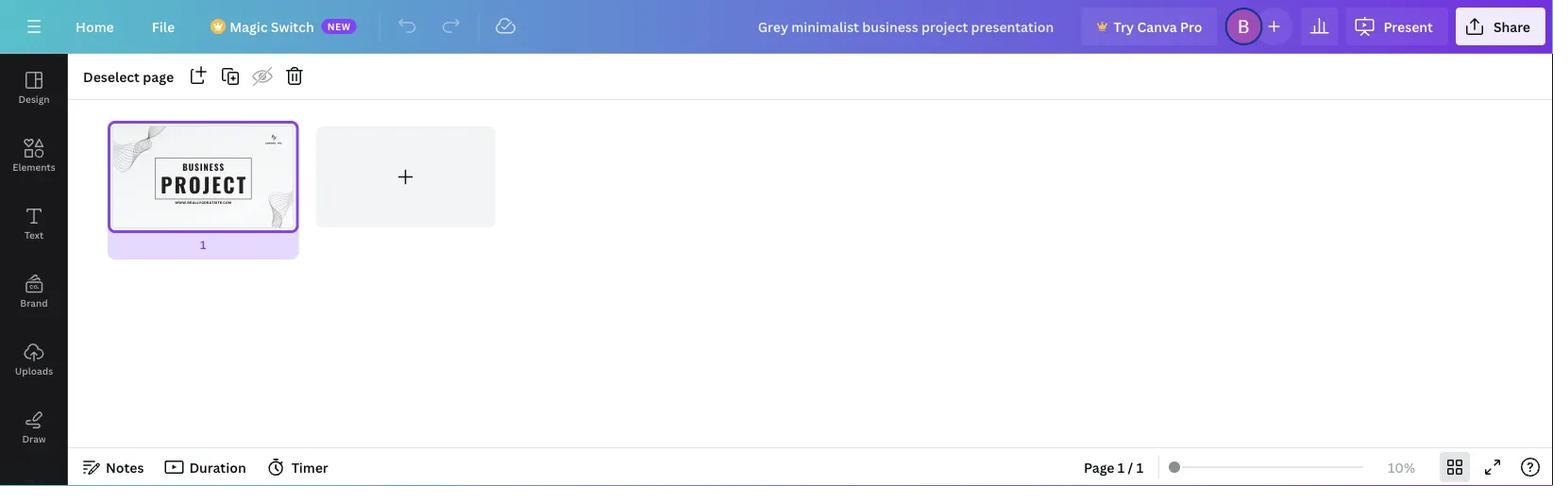 Task type: locate. For each thing, give the bounding box(es) containing it.
try canva pro button
[[1082, 8, 1217, 45]]

10% button
[[1371, 452, 1432, 482]]

present button
[[1346, 8, 1448, 45]]

1 left /
[[1118, 458, 1125, 476]]

elements
[[13, 160, 55, 173]]

text
[[24, 228, 44, 241]]

www.reallygreatsite.com
[[175, 200, 232, 204]]

try
[[1114, 17, 1134, 35]]

deselect page button
[[76, 61, 181, 92]]

10%
[[1388, 458, 1415, 476]]

file
[[152, 17, 175, 35]]

page 1 / 1
[[1084, 458, 1143, 476]]

design button
[[0, 54, 68, 122]]

1 down www.reallygreatsite.com
[[200, 237, 206, 253]]

larana, inc.
[[265, 142, 283, 144]]

1
[[200, 237, 206, 253], [1118, 458, 1125, 476], [1136, 458, 1143, 476]]

draw
[[22, 432, 46, 445]]

magic
[[230, 17, 268, 35]]

deselect
[[83, 68, 140, 85]]

page
[[1084, 458, 1115, 476]]

1 right /
[[1136, 458, 1143, 476]]

uploads button
[[0, 326, 68, 394]]

notes button
[[76, 452, 151, 482]]

text button
[[0, 190, 68, 258]]

side panel tab list
[[0, 54, 68, 486]]

/
[[1128, 458, 1133, 476]]

projects image
[[0, 462, 68, 486]]

duration
[[189, 458, 246, 476]]

new
[[327, 20, 351, 33]]

2 horizontal spatial 1
[[1136, 458, 1143, 476]]



Task type: vqa. For each thing, say whether or not it's contained in the screenshot.
project
yes



Task type: describe. For each thing, give the bounding box(es) containing it.
deselect page
[[83, 68, 174, 85]]

share button
[[1456, 8, 1545, 45]]

present
[[1384, 17, 1433, 35]]

magic switch
[[230, 17, 314, 35]]

larana,
[[265, 142, 277, 144]]

draw button
[[0, 394, 68, 462]]

business
[[182, 160, 225, 173]]

page
[[143, 68, 174, 85]]

1 horizontal spatial 1
[[1118, 458, 1125, 476]]

Design title text field
[[743, 8, 1074, 45]]

share
[[1493, 17, 1530, 35]]

file button
[[137, 8, 190, 45]]

design
[[18, 93, 50, 105]]

home
[[76, 17, 114, 35]]

brand
[[20, 296, 48, 309]]

brand button
[[0, 258, 68, 326]]

timer button
[[261, 452, 336, 482]]

duration button
[[159, 452, 254, 482]]

pro
[[1180, 17, 1202, 35]]

0 horizontal spatial 1
[[200, 237, 206, 253]]

timer
[[291, 458, 328, 476]]

canva
[[1137, 17, 1177, 35]]

elements button
[[0, 122, 68, 190]]

switch
[[271, 17, 314, 35]]

project
[[161, 169, 248, 199]]

try canva pro
[[1114, 17, 1202, 35]]

uploads
[[15, 364, 53, 377]]

home link
[[60, 8, 129, 45]]

inc.
[[277, 142, 283, 144]]

notes
[[106, 458, 144, 476]]

main menu bar
[[0, 0, 1553, 54]]



